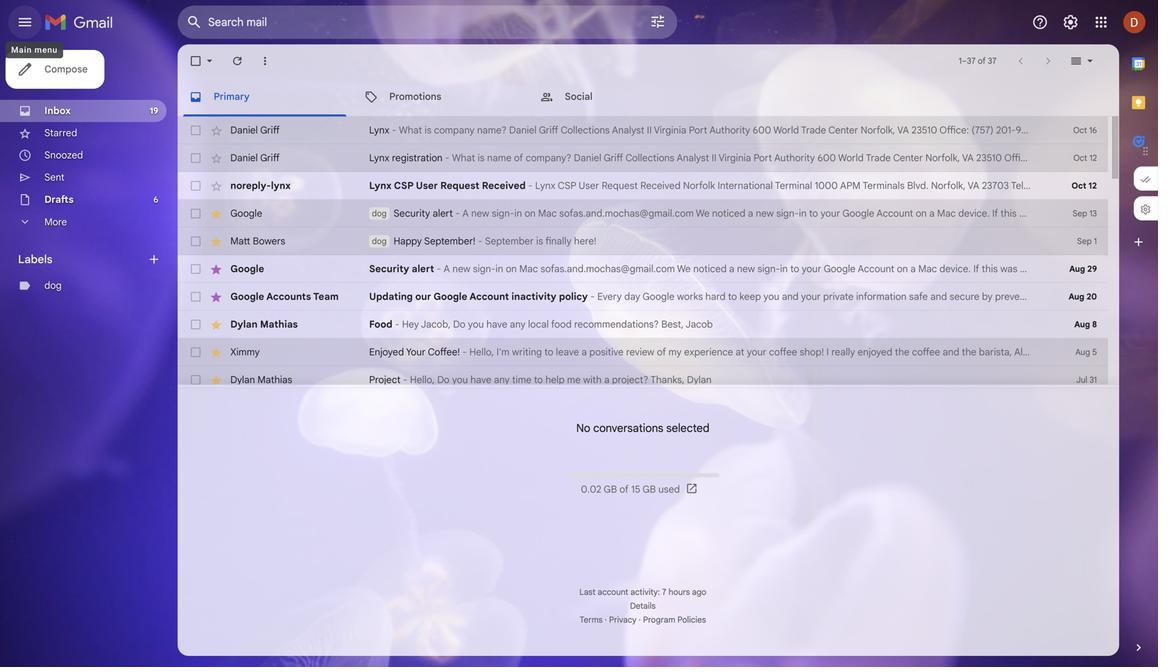 Task type: vqa. For each thing, say whether or not it's contained in the screenshot.
bottommost will
no



Task type: describe. For each thing, give the bounding box(es) containing it.
8
[[1093, 320, 1097, 330]]

0 horizontal spatial 9214
[[1016, 124, 1036, 136]]

social tab
[[529, 78, 704, 117]]

1 horizontal spatial is
[[478, 152, 485, 164]]

international
[[718, 180, 773, 192]]

you down coffee!
[[452, 374, 468, 386]]

promotions tab
[[353, 78, 528, 117]]

in up september
[[515, 208, 522, 220]]

0 vertical spatial trade
[[801, 124, 826, 136]]

on up september
[[525, 208, 536, 220]]

labels heading
[[18, 253, 147, 267]]

your left private
[[801, 291, 821, 303]]

information
[[856, 291, 907, 303]]

drafts link
[[44, 194, 74, 206]]

1 horizontal spatial port
[[754, 152, 772, 164]]

main menu image
[[17, 14, 33, 31]]

september
[[485, 235, 534, 247]]

enjoyed
[[858, 346, 893, 359]]

hard
[[706, 291, 726, 303]]

aug 29
[[1070, 264, 1097, 275]]

matt bowers
[[230, 235, 285, 247]]

sent link
[[44, 171, 64, 184]]

in up updating our google account inactivity policy - every day google works hard to keep you and your private information safe and secure by preventing unauthorized access to yo on the top
[[780, 263, 788, 275]]

12 for fax:(757)
[[1089, 181, 1097, 191]]

1 horizontal spatial world
[[838, 152, 864, 164]]

1 vertical spatial 23510
[[977, 152, 1002, 164]]

writing
[[512, 346, 542, 359]]

alexa,
[[1015, 346, 1041, 359]]

privacy link
[[609, 615, 637, 626]]

you left aug 29
[[1041, 263, 1057, 275]]

at
[[736, 346, 745, 359]]

happy
[[394, 235, 422, 247]]

sign- down dog happy september! - september is finally here! at the top of the page
[[473, 263, 496, 275]]

details link
[[630, 601, 656, 612]]

1 · from the left
[[605, 615, 607, 626]]

menu
[[35, 45, 58, 55]]

0 vertical spatial (757)
[[972, 124, 994, 136]]

dog link
[[44, 280, 62, 292]]

0 horizontal spatial analyst
[[612, 124, 645, 136]]

terminal
[[775, 180, 813, 192]]

preventing
[[995, 291, 1042, 303]]

to left yo
[[1139, 291, 1148, 303]]

dog security alert - a new sign-in on mac sofas.and.mochas@gmail.com we noticed a new sign-in to your google account on a mac device. if this was you, you don't need to do a
[[372, 208, 1158, 220]]

account
[[598, 588, 629, 598]]

0 vertical spatial account
[[877, 208, 914, 220]]

0 horizontal spatial was
[[1001, 263, 1018, 275]]

more button
[[0, 211, 167, 233]]

my
[[669, 346, 682, 359]]

help
[[546, 374, 565, 386]]

recommendations?
[[574, 319, 659, 331]]

blvd.
[[907, 180, 929, 192]]

0.02
[[581, 484, 602, 496]]

with
[[583, 374, 602, 386]]

hey
[[402, 319, 419, 331]]

support image
[[1032, 14, 1049, 31]]

29
[[1088, 264, 1097, 275]]

0 horizontal spatial hello,
[[410, 374, 435, 386]]

daniel griff for lynx - what is company name? daniel griff collections analyst ii virginia port authority 600 world trade center norfolk, va 23510 office: (757) 201-9214 www.portofvirg
[[230, 124, 280, 136]]

lynx
[[271, 180, 291, 192]]

0 vertical spatial need
[[1104, 208, 1126, 220]]

1 horizontal spatial do
[[453, 319, 466, 331]]

your down 1000
[[821, 208, 840, 220]]

griff down primary tab
[[260, 124, 280, 136]]

fax:(757)
[[1096, 180, 1136, 192]]

2 37 from the left
[[988, 56, 997, 66]]

daniel right company?
[[574, 152, 602, 164]]

compose button
[[6, 50, 104, 89]]

positive
[[590, 346, 624, 359]]

sign- up updating our google account inactivity policy - every day google works hard to keep you and your private information safe and secure by preventing unauthorized access to yo on the top
[[758, 263, 780, 275]]

1 vertical spatial sofas.and.mochas@gmail.com
[[541, 263, 675, 275]]

1 vertical spatial device.
[[940, 263, 971, 275]]

registration
[[392, 152, 443, 164]]

0 horizontal spatial a
[[444, 263, 450, 275]]

- left september
[[478, 235, 483, 247]]

1 vertical spatial you,
[[1020, 263, 1039, 275]]

1 vertical spatial collections
[[626, 152, 675, 164]]

and left t
[[1122, 346, 1139, 359]]

10 row from the top
[[178, 366, 1108, 394]]

0 horizontal spatial 23510
[[912, 124, 938, 136]]

ximmy
[[230, 346, 260, 359]]

0 vertical spatial was
[[1020, 208, 1037, 220]]

food - hey jacob, do you have any local food recommendations? best, jacob
[[369, 319, 713, 331]]

23703
[[982, 180, 1009, 192]]

0 vertical spatial we
[[696, 208, 710, 220]]

0 horizontal spatial this
[[982, 263, 998, 275]]

0 vertical spatial if
[[993, 208, 998, 220]]

0 horizontal spatial collections
[[561, 124, 610, 136]]

15
[[631, 484, 640, 496]]

dylan mathias for food - hey jacob, do you have any local food recommendations? best, jacob
[[230, 319, 298, 331]]

noreply-lynx
[[230, 180, 291, 192]]

daniel up noreply-
[[230, 152, 258, 164]]

lynx for lynx csp user request received - lynx csp user request received norfolk international terminal 1000 apm terminals blvd. norfolk, va 23703 tel:(757) 440-7160 fax:(757) 391-6
[[369, 180, 392, 192]]

food
[[369, 319, 393, 331]]

matt
[[230, 235, 250, 247]]

norfolk, for blvd.
[[931, 180, 966, 192]]

1 vertical spatial noticed
[[693, 263, 727, 275]]

program
[[643, 615, 676, 626]]

13
[[1090, 209, 1097, 219]]

here!
[[574, 235, 597, 247]]

2 vertical spatial account
[[470, 291, 509, 303]]

and left barista,
[[943, 346, 960, 359]]

conversations
[[593, 422, 664, 436]]

social
[[565, 91, 593, 103]]

391-
[[1139, 180, 1158, 192]]

4 row from the top
[[178, 200, 1158, 228]]

0 horizontal spatial 600
[[753, 124, 772, 136]]

terms link
[[580, 615, 603, 626]]

project?
[[612, 374, 649, 386]]

to right 29
[[1110, 263, 1119, 275]]

1 vertical spatial have
[[471, 374, 492, 386]]

project
[[369, 374, 401, 386]]

row containing ximmy
[[178, 339, 1145, 366]]

google down noreply-
[[230, 208, 262, 220]]

finally
[[546, 235, 572, 247]]

1 vertical spatial virginia
[[719, 152, 751, 164]]

new down lynx csp user request received - lynx csp user request received norfolk international terminal 1000 apm terminals blvd. norfolk, va 23703 tel:(757) 440-7160 fax:(757) 391-6 on the top of page
[[756, 208, 774, 220]]

dog for dog happy september! - september is finally here!
[[372, 236, 387, 247]]

enjoyed
[[369, 346, 404, 359]]

search mail image
[[182, 10, 207, 35]]

main
[[11, 45, 32, 55]]

griff up noreply-lynx on the top of page
[[260, 152, 280, 164]]

1 vertical spatial if
[[974, 263, 980, 275]]

2 vertical spatial is
[[536, 235, 543, 247]]

toggle split pane mode image
[[1070, 54, 1083, 68]]

0 vertical spatial security
[[394, 208, 430, 220]]

by
[[982, 291, 993, 303]]

details
[[630, 601, 656, 612]]

on down september
[[506, 263, 517, 275]]

- down company?
[[528, 180, 533, 192]]

on up information
[[897, 263, 908, 275]]

name?
[[477, 124, 507, 136]]

0 horizontal spatial do
[[1121, 263, 1133, 275]]

company?
[[526, 152, 572, 164]]

1 vertical spatial office:
[[1005, 152, 1034, 164]]

thanks,
[[651, 374, 685, 386]]

to up updating our google account inactivity policy - every day google works hard to keep you and your private information safe and secure by preventing unauthorized access to yo on the top
[[791, 263, 800, 275]]

0 vertical spatial what
[[399, 124, 422, 136]]

row containing google accounts team
[[178, 283, 1158, 311]]

to left leave
[[545, 346, 554, 359]]

follow link to manage storage image
[[686, 483, 700, 497]]

aug left 8
[[1075, 320, 1091, 330]]

to down fax:(757)
[[1129, 208, 1138, 220]]

to down 1000
[[809, 208, 818, 220]]

snoozed link
[[44, 149, 83, 161]]

1 vertical spatial 9214
[[1081, 152, 1101, 164]]

0 horizontal spatial we
[[677, 263, 691, 275]]

new up keep
[[737, 263, 755, 275]]

company
[[434, 124, 475, 136]]

20
[[1087, 292, 1097, 302]]

inactivity
[[512, 291, 557, 303]]

1 horizontal spatial analyst
[[677, 152, 709, 164]]

name
[[487, 152, 512, 164]]

0 horizontal spatial ii
[[647, 124, 652, 136]]

0 horizontal spatial do
[[437, 374, 450, 386]]

daniel griff for lynx registration - what is name of company? daniel griff collections analyst ii virginia port authority 600 world trade center norfolk, va 23510 office: (757) 201-9214 www.portofv
[[230, 152, 280, 164]]

project - hello, do you have any time to help me with a project? thanks, dylan
[[369, 374, 712, 386]]

time
[[512, 374, 532, 386]]

- up registration
[[392, 124, 397, 136]]

0 vertical spatial a
[[463, 208, 469, 220]]

1 vertical spatial trade
[[866, 152, 891, 164]]

1 37 from the left
[[967, 56, 976, 66]]

labels navigation
[[0, 44, 178, 668]]

12 for (757)
[[1090, 153, 1097, 163]]

google down matt on the left
[[230, 263, 264, 275]]

inbox
[[44, 105, 71, 117]]

1 vertical spatial any
[[494, 374, 510, 386]]

1 horizontal spatial 600
[[818, 152, 836, 164]]

dog happy september! - september is finally here!
[[372, 235, 597, 247]]

1 vertical spatial need
[[1085, 263, 1107, 275]]

1 user from the left
[[416, 180, 438, 192]]

norfolk, for center
[[861, 124, 896, 136]]

0 vertical spatial device.
[[959, 208, 990, 220]]

1 vertical spatial va
[[962, 152, 974, 164]]

0 vertical spatial any
[[510, 319, 526, 331]]

1 vertical spatial security
[[369, 263, 409, 275]]

oct 12 for (757)
[[1074, 153, 1097, 163]]

your right at
[[747, 346, 767, 359]]

6 row from the top
[[178, 255, 1158, 283]]

1 vertical spatial ii
[[712, 152, 717, 164]]

0 vertical spatial alert
[[433, 208, 453, 220]]

apm
[[840, 180, 861, 192]]

to right 'hard'
[[728, 291, 737, 303]]

0 vertical spatial noticed
[[712, 208, 746, 220]]

in down terminal
[[799, 208, 807, 220]]

1 vertical spatial alert
[[412, 263, 434, 275]]

new up dog happy september! - september is finally here! at the top of the page
[[471, 208, 489, 220]]

you left 13
[[1060, 208, 1076, 220]]

mathias for project - hello, do you have any time to help me with a project? thanks, dylan
[[258, 374, 292, 386]]

0 vertical spatial don't
[[1079, 208, 1101, 220]]

google down apm
[[843, 208, 875, 220]]

31
[[1090, 375, 1097, 386]]

1 vertical spatial (757)
[[1037, 152, 1059, 164]]

2 the from the left
[[962, 346, 977, 359]]

dylan down experience
[[687, 374, 712, 386]]

oct 16
[[1074, 125, 1097, 136]]

primary
[[214, 91, 250, 103]]

1 request from the left
[[441, 180, 480, 192]]



Task type: locate. For each thing, give the bounding box(es) containing it.
google up private
[[824, 263, 856, 275]]

1 horizontal spatial 201-
[[1061, 152, 1081, 164]]

lynx - what is company name? daniel griff collections analyst ii virginia port authority 600 world trade center norfolk, va 23510 office: (757) 201-9214 www.portofvirg
[[369, 124, 1106, 136]]

1 vertical spatial account
[[858, 263, 895, 275]]

2 user from the left
[[579, 180, 599, 192]]

norfolk, up terminals
[[861, 124, 896, 136]]

9214
[[1016, 124, 1036, 136], [1081, 152, 1101, 164]]

hours
[[669, 588, 690, 598]]

1 horizontal spatial virginia
[[719, 152, 751, 164]]

- down september!
[[437, 263, 441, 275]]

7 row from the top
[[178, 283, 1158, 311]]

noticed
[[712, 208, 746, 220], [693, 263, 727, 275]]

6 inside row
[[1158, 180, 1158, 192]]

dog for dog security alert - a new sign-in on mac sofas.and.mochas@gmail.com we noticed a new sign-in to your google account on a mac device. if this was you, you don't need to do a
[[372, 209, 387, 219]]

2 dylan mathias from the top
[[230, 374, 292, 386]]

last
[[580, 588, 596, 598]]

va for 23510
[[898, 124, 909, 136]]

refresh image
[[230, 54, 244, 68]]

1 dylan mathias from the top
[[230, 319, 298, 331]]

lynx registration - what is name of company? daniel griff collections analyst ii virginia port authority 600 world trade center norfolk, va 23510 office: (757) 201-9214 www.portofv
[[369, 152, 1158, 164]]

mathias for food - hey jacob, do you have any local food recommendations? best, jacob
[[260, 319, 298, 331]]

jul 31
[[1077, 375, 1097, 386]]

don't left 29
[[1060, 263, 1083, 275]]

don't
[[1079, 208, 1101, 220], [1060, 263, 1083, 275]]

1 horizontal spatial was
[[1020, 208, 1037, 220]]

2 vertical spatial dog
[[44, 280, 62, 292]]

0 vertical spatial world
[[774, 124, 799, 136]]

access
[[1106, 291, 1137, 303]]

used
[[659, 484, 680, 496]]

ago
[[692, 588, 707, 598]]

to left help
[[534, 374, 543, 386]]

bowers
[[253, 235, 285, 247]]

1 horizontal spatial we
[[696, 208, 710, 220]]

program policies link
[[643, 615, 706, 626]]

1 vertical spatial 6
[[154, 195, 158, 205]]

1 vertical spatial was
[[1001, 263, 1018, 275]]

9 row from the top
[[178, 339, 1145, 366]]

alert up september!
[[433, 208, 453, 220]]

your
[[406, 346, 426, 359]]

1 horizontal spatial coffee
[[912, 346, 941, 359]]

dylan mathias
[[230, 319, 298, 331], [230, 374, 292, 386]]

request
[[441, 180, 480, 192], [602, 180, 638, 192]]

1 vertical spatial authority
[[775, 152, 815, 164]]

main menu
[[11, 45, 58, 55]]

csp down company?
[[558, 180, 577, 192]]

on
[[525, 208, 536, 220], [916, 208, 927, 220], [506, 263, 517, 275], [897, 263, 908, 275]]

and down security alert - a new sign-in on mac sofas.and.mochas@gmail.com we noticed a new sign-in to your google account on a mac device. if this was you, you don't need to do anyth
[[782, 291, 799, 303]]

norfolk,
[[861, 124, 896, 136], [926, 152, 960, 164], [931, 180, 966, 192]]

None checkbox
[[189, 124, 203, 137], [189, 151, 203, 165], [189, 207, 203, 221], [189, 235, 203, 248], [189, 290, 203, 304], [189, 373, 203, 387], [189, 124, 203, 137], [189, 151, 203, 165], [189, 207, 203, 221], [189, 235, 203, 248], [189, 290, 203, 304], [189, 373, 203, 387]]

dylan down ximmy
[[230, 374, 255, 386]]

dylan up ximmy
[[230, 319, 258, 331]]

review
[[626, 346, 655, 359]]

need up 20
[[1085, 263, 1107, 275]]

1 horizontal spatial request
[[602, 180, 638, 192]]

0 vertical spatial authority
[[710, 124, 751, 136]]

1 horizontal spatial if
[[993, 208, 998, 220]]

1 daniel griff from the top
[[230, 124, 280, 136]]

0 vertical spatial collections
[[561, 124, 610, 136]]

what down the company
[[452, 152, 475, 164]]

mathias down ximmy
[[258, 374, 292, 386]]

authority up terminal
[[775, 152, 815, 164]]

was right alexa,
[[1044, 346, 1061, 359]]

hello,
[[470, 346, 494, 359], [410, 374, 435, 386]]

0 vertical spatial office:
[[940, 124, 969, 136]]

Search mail text field
[[208, 15, 611, 29]]

dog inside labels navigation
[[44, 280, 62, 292]]

oct left 16
[[1074, 125, 1087, 136]]

trade up 1000
[[801, 124, 826, 136]]

1 vertical spatial a
[[444, 263, 450, 275]]

updating our google account inactivity policy - every day google works hard to keep you and your private information safe and secure by preventing unauthorized access to yo
[[369, 291, 1158, 303]]

in down september
[[496, 263, 503, 275]]

tab list
[[1120, 44, 1158, 618], [178, 78, 1120, 117]]

griff down social tab
[[604, 152, 623, 164]]

ii up norfolk
[[712, 152, 717, 164]]

daniel right name?
[[509, 124, 537, 136]]

0 horizontal spatial world
[[774, 124, 799, 136]]

1 vertical spatial oct 12
[[1072, 181, 1097, 191]]

1 horizontal spatial you,
[[1039, 208, 1058, 220]]

ii down social tab
[[647, 124, 652, 136]]

0 horizontal spatial center
[[829, 124, 858, 136]]

policies
[[678, 615, 706, 626]]

0 horizontal spatial 37
[[967, 56, 976, 66]]

6
[[1158, 180, 1158, 192], [154, 195, 158, 205]]

policy
[[559, 291, 588, 303]]

google right 'day'
[[643, 291, 675, 303]]

23510 up blvd. at the top right of page
[[912, 124, 938, 136]]

2 horizontal spatial is
[[536, 235, 543, 247]]

1 vertical spatial dog
[[372, 236, 387, 247]]

1 vertical spatial 1
[[1094, 236, 1097, 247]]

- right coffee!
[[463, 346, 467, 359]]

2 horizontal spatial was
[[1044, 346, 1061, 359]]

virginia down "lynx - what is company name? daniel griff collections analyst ii virginia port authority 600 world trade center norfolk, va 23510 office: (757) 201-9214 www.portofvirg"
[[719, 152, 751, 164]]

sep down the sep 13
[[1077, 236, 1092, 247]]

team
[[313, 291, 339, 303]]

works
[[677, 291, 703, 303]]

1 horizontal spatial 9214
[[1081, 152, 1101, 164]]

va for 23703
[[968, 180, 980, 192]]

coffee!
[[428, 346, 460, 359]]

2 vertical spatial va
[[968, 180, 980, 192]]

2 daniel griff from the top
[[230, 152, 280, 164]]

0 horizontal spatial csp
[[394, 180, 414, 192]]

None search field
[[178, 6, 677, 39]]

sign-
[[492, 208, 515, 220], [777, 208, 799, 220], [473, 263, 496, 275], [758, 263, 780, 275]]

oct for (757)
[[1074, 153, 1088, 163]]

23510 up 23703
[[977, 152, 1002, 164]]

1 horizontal spatial center
[[893, 152, 923, 164]]

2 vertical spatial was
[[1044, 346, 1061, 359]]

1 horizontal spatial trade
[[866, 152, 891, 164]]

tel:(757)
[[1011, 180, 1048, 192]]

0 vertical spatial va
[[898, 124, 909, 136]]

your up updating our google account inactivity policy - every day google works hard to keep you and your private information safe and secure by preventing unauthorized access to yo on the top
[[802, 263, 822, 275]]

world up apm
[[838, 152, 864, 164]]

12 up 13
[[1089, 181, 1097, 191]]

this down 23703
[[1001, 208, 1017, 220]]

0 horizontal spatial port
[[689, 124, 708, 136]]

experience
[[684, 346, 733, 359]]

0 vertical spatial oct 12
[[1074, 153, 1097, 163]]

tab list containing primary
[[178, 78, 1120, 117]]

- left the "hey"
[[395, 319, 400, 331]]

if down 23703
[[993, 208, 998, 220]]

do down coffee!
[[437, 374, 450, 386]]

ii
[[647, 124, 652, 136], [712, 152, 717, 164]]

None checkbox
[[189, 54, 203, 68], [189, 179, 203, 193], [189, 262, 203, 276], [189, 318, 203, 332], [189, 346, 203, 360], [189, 54, 203, 68], [189, 179, 203, 193], [189, 262, 203, 276], [189, 318, 203, 332], [189, 346, 203, 360]]

aug for alexa,
[[1076, 347, 1091, 358]]

aug left 29
[[1070, 264, 1086, 275]]

· right terms 'link'
[[605, 615, 607, 626]]

day
[[625, 291, 641, 303]]

lynx for lynx registration - what is name of company? daniel griff collections analyst ii virginia port authority 600 world trade center norfolk, va 23510 office: (757) 201-9214 www.portofv
[[369, 152, 390, 164]]

dog inside dog security alert - a new sign-in on mac sofas.and.mochas@gmail.com we noticed a new sign-in to your google account on a mac device. if this was you, you don't need to do a
[[372, 209, 387, 219]]

sign- up september
[[492, 208, 515, 220]]

1 horizontal spatial gb
[[643, 484, 656, 496]]

no conversations selected main content
[[178, 44, 1158, 668]]

settings image
[[1063, 14, 1079, 31]]

do down 391-
[[1140, 208, 1152, 220]]

1 gb from the left
[[604, 484, 617, 496]]

lynx for lynx - what is company name? daniel griff collections analyst ii virginia port authority 600 world trade center norfolk, va 23510 office: (757) 201-9214 www.portofvirg
[[369, 124, 390, 136]]

dog for dog
[[44, 280, 62, 292]]

2 gb from the left
[[643, 484, 656, 496]]

you right 'jacob,'
[[468, 319, 484, 331]]

september!
[[424, 235, 476, 247]]

updating
[[369, 291, 413, 303]]

oct for 9214
[[1074, 125, 1087, 136]]

1 csp from the left
[[394, 180, 414, 192]]

1 received from the left
[[482, 180, 526, 192]]

dylan for food
[[230, 319, 258, 331]]

accounts
[[266, 291, 311, 303]]

1 horizontal spatial authority
[[775, 152, 815, 164]]

oct 12
[[1074, 153, 1097, 163], [1072, 181, 1097, 191]]

0 horizontal spatial received
[[482, 180, 526, 192]]

2 row from the top
[[178, 144, 1158, 172]]

1 37 of 37
[[959, 56, 997, 66]]

secure
[[950, 291, 980, 303]]

user up the here!
[[579, 180, 599, 192]]

0 horizontal spatial (757)
[[972, 124, 994, 136]]

600
[[753, 124, 772, 136], [818, 152, 836, 164]]

port up norfolk
[[689, 124, 708, 136]]

0 horizontal spatial 1
[[959, 56, 962, 66]]

center up apm
[[829, 124, 858, 136]]

shop!
[[800, 346, 824, 359]]

drafts
[[44, 194, 74, 206]]

security alert - a new sign-in on mac sofas.and.mochas@gmail.com we noticed a new sign-in to your google account on a mac device. if this was you, you don't need to do anyth
[[369, 263, 1158, 275]]

coffee left shop! on the bottom right of the page
[[769, 346, 797, 359]]

on down blvd. at the top right of page
[[916, 208, 927, 220]]

1 vertical spatial do
[[437, 374, 450, 386]]

sep 1
[[1077, 236, 1097, 247]]

oct up the sep 13
[[1072, 181, 1087, 191]]

- right project
[[403, 374, 408, 386]]

2 · from the left
[[639, 615, 641, 626]]

0 vertical spatial virginia
[[654, 124, 687, 136]]

1 horizontal spatial ii
[[712, 152, 717, 164]]

- down the company
[[445, 152, 450, 164]]

and right safe at the top right of the page
[[931, 291, 947, 303]]

primary tab
[[178, 78, 352, 117]]

unauthorized
[[1045, 291, 1103, 303]]

virginia
[[654, 124, 687, 136], [719, 152, 751, 164]]

best,
[[662, 319, 684, 331]]

last account activity: 7 hours ago details terms · privacy · program policies
[[580, 588, 707, 626]]

jacob
[[686, 319, 713, 331]]

1 vertical spatial 600
[[818, 152, 836, 164]]

really right i
[[832, 346, 855, 359]]

norfolk
[[683, 180, 715, 192]]

security
[[394, 208, 430, 220], [369, 263, 409, 275]]

1 vertical spatial 201-
[[1061, 152, 1081, 164]]

oct 12 for fax:(757)
[[1072, 181, 1097, 191]]

received
[[482, 180, 526, 192], [641, 180, 681, 192]]

sep for a new sign-in on mac sofas.and.mochas@gmail.com we noticed a new sign-in to your google account on a mac device. if this was you, you don't need to do a
[[1073, 209, 1088, 219]]

sign- down terminal
[[777, 208, 799, 220]]

0 horizontal spatial request
[[441, 180, 480, 192]]

1 vertical spatial mathias
[[258, 374, 292, 386]]

0 vertical spatial daniel griff
[[230, 124, 280, 136]]

2 received from the left
[[641, 180, 681, 192]]

0 horizontal spatial ·
[[605, 615, 607, 626]]

0 vertical spatial do
[[1140, 208, 1152, 220]]

1 really from the left
[[832, 346, 855, 359]]

more image
[[258, 54, 272, 68]]

you right keep
[[764, 291, 780, 303]]

3 row from the top
[[178, 172, 1158, 200]]

lynx
[[369, 124, 390, 136], [369, 152, 390, 164], [369, 180, 392, 192], [535, 180, 556, 192]]

1 horizontal spatial csp
[[558, 180, 577, 192]]

noreply-
[[230, 180, 271, 192]]

you, up the preventing
[[1020, 263, 1039, 275]]

sofas.and.mochas@gmail.com up every
[[541, 263, 675, 275]]

7
[[662, 588, 667, 598]]

analyst up norfolk
[[677, 152, 709, 164]]

if up secure
[[974, 263, 980, 275]]

1 horizontal spatial what
[[452, 152, 475, 164]]

gmail image
[[44, 8, 120, 36]]

0 vertical spatial you,
[[1039, 208, 1058, 220]]

aug for yo
[[1069, 292, 1085, 302]]

do left anyth
[[1121, 263, 1133, 275]]

we
[[696, 208, 710, 220], [677, 263, 691, 275]]

world
[[774, 124, 799, 136], [838, 152, 864, 164]]

aug for you,
[[1070, 264, 1086, 275]]

leave
[[556, 346, 579, 359]]

8 row from the top
[[178, 311, 1108, 339]]

jul
[[1077, 375, 1088, 386]]

dylan for project
[[230, 374, 255, 386]]

coffee right the "enjoyed"
[[912, 346, 941, 359]]

5 row from the top
[[178, 228, 1108, 255]]

advanced search options image
[[644, 8, 672, 35]]

have up i'm
[[487, 319, 508, 331]]

- left every
[[591, 291, 595, 303]]

23510
[[912, 124, 938, 136], [977, 152, 1002, 164]]

terms
[[580, 615, 603, 626]]

authority
[[710, 124, 751, 136], [775, 152, 815, 164]]

sep
[[1073, 209, 1088, 219], [1077, 236, 1092, 247]]

0 horizontal spatial user
[[416, 180, 438, 192]]

1 the from the left
[[895, 346, 910, 359]]

private
[[823, 291, 854, 303]]

safe
[[909, 291, 928, 303]]

starred link
[[44, 127, 77, 139]]

1 vertical spatial 12
[[1089, 181, 1097, 191]]

· down details link
[[639, 615, 641, 626]]

google right "our"
[[434, 291, 467, 303]]

account up information
[[858, 263, 895, 275]]

promotions
[[389, 91, 441, 103]]

aug 20
[[1069, 292, 1097, 302]]

2 really from the left
[[1063, 346, 1087, 359]]

0 vertical spatial center
[[829, 124, 858, 136]]

griff up company?
[[539, 124, 559, 136]]

our
[[415, 291, 431, 303]]

tab list inside the no conversations selected main content
[[178, 78, 1120, 117]]

1 horizontal spatial hello,
[[470, 346, 494, 359]]

row containing noreply-lynx
[[178, 172, 1158, 200]]

oct 12 up 7160
[[1074, 153, 1097, 163]]

google
[[230, 208, 262, 220], [843, 208, 875, 220], [230, 263, 264, 275], [824, 263, 856, 275], [230, 291, 264, 303], [434, 291, 467, 303], [643, 291, 675, 303]]

0 vertical spatial this
[[1001, 208, 1017, 220]]

snoozed
[[44, 149, 83, 161]]

we up works
[[677, 263, 691, 275]]

440-
[[1051, 180, 1073, 192]]

port
[[689, 124, 708, 136], [754, 152, 772, 164]]

row
[[178, 117, 1108, 144], [178, 144, 1158, 172], [178, 172, 1158, 200], [178, 200, 1158, 228], [178, 228, 1108, 255], [178, 255, 1158, 283], [178, 283, 1158, 311], [178, 311, 1108, 339], [178, 339, 1145, 366], [178, 366, 1108, 394]]

1 horizontal spatial 1
[[1094, 236, 1097, 247]]

0 horizontal spatial is
[[425, 124, 432, 136]]

0 horizontal spatial office:
[[940, 124, 969, 136]]

1 vertical spatial center
[[893, 152, 923, 164]]

0 horizontal spatial what
[[399, 124, 422, 136]]

mathias down google accounts team
[[260, 319, 298, 331]]

0 vertical spatial have
[[487, 319, 508, 331]]

0 horizontal spatial if
[[974, 263, 980, 275]]

received left norfolk
[[641, 180, 681, 192]]

1 vertical spatial don't
[[1060, 263, 1083, 275]]

world up the lynx registration - what is name of company? daniel griff collections analyst ii virginia port authority 600 world trade center norfolk, va 23510 office: (757) 201-9214 www.portofv
[[774, 124, 799, 136]]

6 inside labels navigation
[[154, 195, 158, 205]]

center
[[829, 124, 858, 136], [893, 152, 923, 164]]

dylan mathias for project - hello, do you have any time to help me with a project? thanks, dylan
[[230, 374, 292, 386]]

was down tel:(757) at the right
[[1020, 208, 1037, 220]]

0 vertical spatial is
[[425, 124, 432, 136]]

the left barista,
[[962, 346, 977, 359]]

1 horizontal spatial the
[[962, 346, 977, 359]]

dog inside dog happy september! - september is finally here!
[[372, 236, 387, 247]]

2 csp from the left
[[558, 180, 577, 192]]

new down september!
[[453, 263, 471, 275]]

any left local
[[510, 319, 526, 331]]

daniel down primary
[[230, 124, 258, 136]]

a up september!
[[463, 208, 469, 220]]

any left "time"
[[494, 374, 510, 386]]

0 vertical spatial 201-
[[996, 124, 1016, 136]]

1 row from the top
[[178, 117, 1108, 144]]

if
[[993, 208, 998, 220], [974, 263, 980, 275]]

norfolk, up blvd. at the top right of page
[[926, 152, 960, 164]]

1 vertical spatial norfolk,
[[926, 152, 960, 164]]

row containing matt bowers
[[178, 228, 1108, 255]]

is left name
[[478, 152, 485, 164]]

0 vertical spatial 6
[[1158, 180, 1158, 192]]

1 coffee from the left
[[769, 346, 797, 359]]

coffee
[[769, 346, 797, 359], [912, 346, 941, 359]]

dylan mathias up ximmy
[[230, 319, 298, 331]]

google left the accounts
[[230, 291, 264, 303]]

0 vertical spatial sofas.and.mochas@gmail.com
[[559, 208, 694, 220]]

0 horizontal spatial coffee
[[769, 346, 797, 359]]

0 vertical spatial mathias
[[260, 319, 298, 331]]

your
[[821, 208, 840, 220], [802, 263, 822, 275], [801, 291, 821, 303], [747, 346, 767, 359]]

0.02 gb of 15 gb used
[[581, 484, 680, 496]]

1 horizontal spatial 23510
[[977, 152, 1002, 164]]

0 vertical spatial port
[[689, 124, 708, 136]]

0 vertical spatial sep
[[1073, 209, 1088, 219]]

2 request from the left
[[602, 180, 638, 192]]

oct for fax:(757)
[[1072, 181, 1087, 191]]

1 horizontal spatial user
[[579, 180, 599, 192]]

1 horizontal spatial (757)
[[1037, 152, 1059, 164]]

sep for september is finally here!
[[1077, 236, 1092, 247]]

csp
[[394, 180, 414, 192], [558, 180, 577, 192]]

device. up secure
[[940, 263, 971, 275]]

keep
[[740, 291, 761, 303]]

inbox link
[[44, 105, 71, 117]]

a
[[748, 208, 754, 220], [930, 208, 935, 220], [1154, 208, 1158, 220], [729, 263, 735, 275], [911, 263, 916, 275], [582, 346, 587, 359], [604, 374, 610, 386]]

account left the inactivity
[[470, 291, 509, 303]]

- up september!
[[456, 208, 460, 220]]

2 coffee from the left
[[912, 346, 941, 359]]



